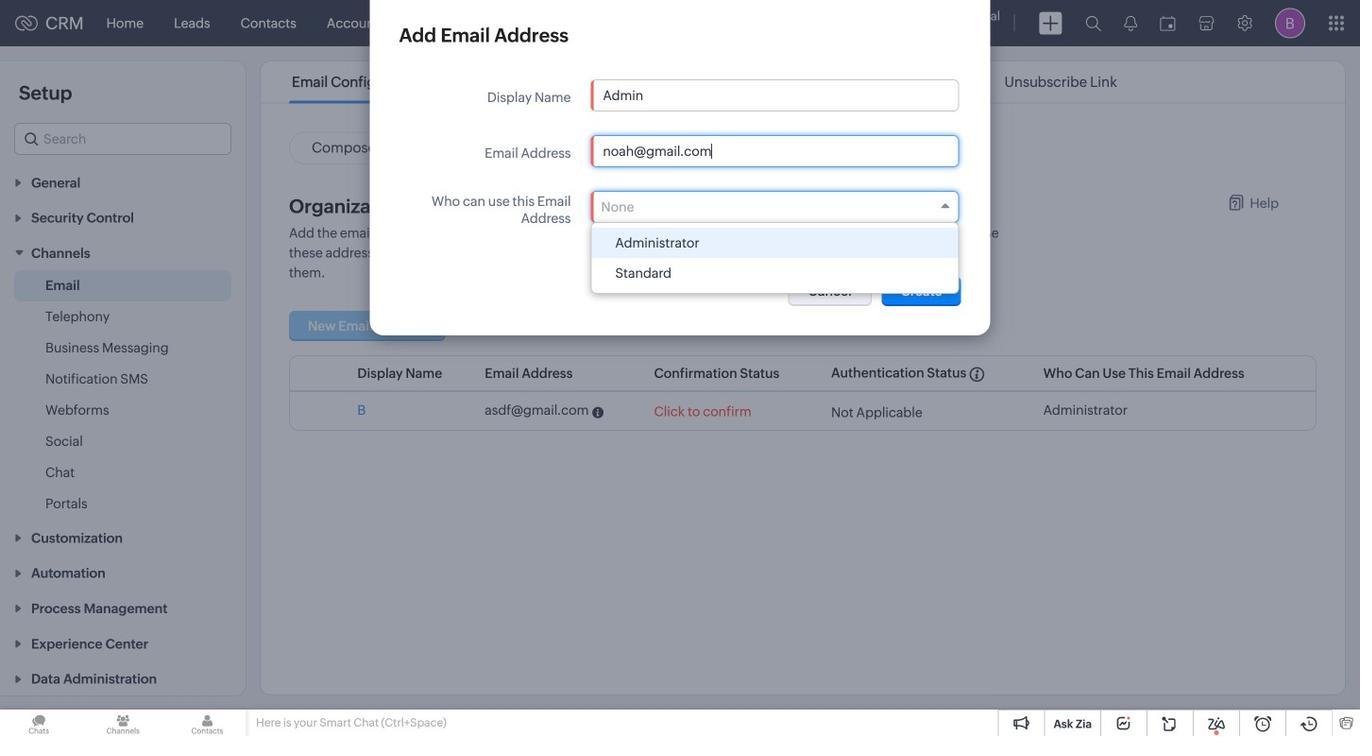 Task type: vqa. For each thing, say whether or not it's contained in the screenshot.
Sales Trend link
no



Task type: locate. For each thing, give the bounding box(es) containing it.
list box
[[592, 223, 958, 293]]

None field
[[591, 191, 959, 223]]

chats image
[[0, 710, 78, 736]]

profile image
[[1276, 8, 1306, 38]]

None text field
[[592, 136, 958, 166]]

None text field
[[592, 80, 958, 111]]

list
[[275, 61, 1135, 103]]

region
[[0, 270, 246, 520]]

contacts image
[[169, 710, 246, 736]]



Task type: describe. For each thing, give the bounding box(es) containing it.
profile element
[[1264, 0, 1317, 46]]

channels image
[[84, 710, 162, 736]]

logo image
[[15, 16, 38, 31]]



